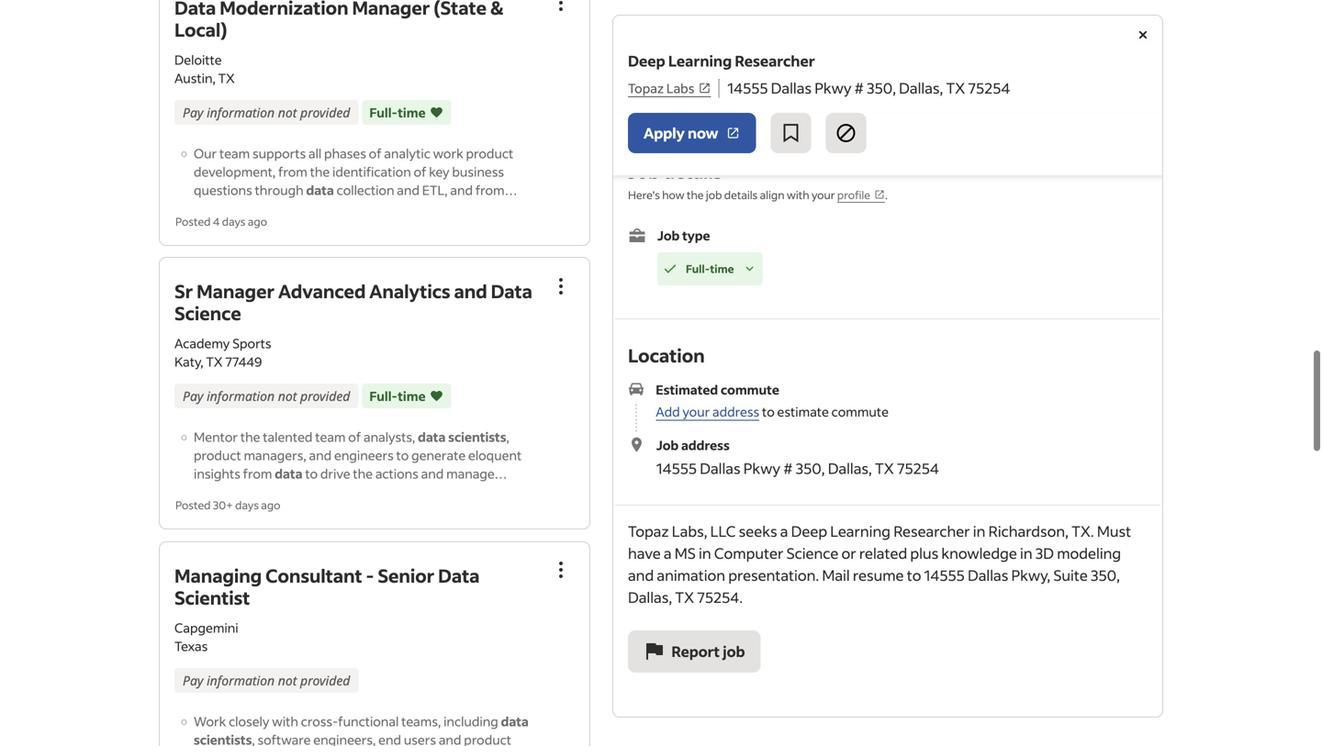 Task type: locate. For each thing, give the bounding box(es) containing it.
in right "ms"
[[699, 544, 712, 563]]

full-time button
[[658, 253, 763, 286]]

tx inside deloitte austin, tx
[[218, 70, 235, 86]]

and inside sr manager advanced analytics and data science
[[454, 279, 488, 303]]

work
[[194, 714, 226, 730]]

deep up apply
[[628, 51, 666, 70]]

the down engineers
[[353, 466, 373, 482]]

1 vertical spatial of
[[414, 163, 427, 180]]

now
[[688, 123, 719, 142]]

1 vertical spatial science
[[787, 544, 839, 563]]

3 reviews link
[[827, 82, 909, 101]]

labs for 2nd topaz labs link from the top
[[672, 82, 704, 101]]

full-time down the type
[[686, 262, 734, 276]]

14555 down deep learning researcher
[[728, 79, 768, 97]]

1 horizontal spatial with
[[787, 188, 810, 202]]

1 horizontal spatial data
[[438, 564, 480, 588]]

data down all
[[306, 182, 334, 198]]

1 horizontal spatial researcher
[[894, 522, 971, 541]]

topaz labs
[[628, 80, 695, 96], [628, 82, 704, 101]]

0 horizontal spatial data
[[175, 0, 216, 19]]

local)
[[175, 17, 227, 41]]

not
[[278, 104, 297, 121], [278, 388, 297, 405], [278, 673, 297, 690]]

commute right estimate on the bottom of page
[[832, 404, 889, 420]]

3 not from the top
[[278, 673, 297, 690]]

1 not from the top
[[278, 104, 297, 121]]

0 vertical spatial posted
[[175, 214, 211, 229]]

2 information from the top
[[207, 388, 275, 405]]

1 vertical spatial full-
[[686, 262, 711, 276]]

1 vertical spatial information
[[207, 388, 275, 405]]

1 horizontal spatial #
[[784, 459, 793, 478]]

and up drive
[[309, 447, 332, 464]]

0 vertical spatial 75254
[[969, 79, 1011, 97]]

dallas, inside job address 14555 dallas pkwy # 350, dallas, tx 75254
[[828, 459, 873, 478]]

2 provided from the top
[[300, 388, 350, 405]]

learning up or
[[831, 522, 891, 541]]

pkwy
[[815, 79, 852, 97], [716, 110, 753, 129], [744, 459, 781, 478]]

job
[[628, 159, 660, 183], [658, 227, 680, 244], [657, 437, 679, 454]]

topaz labs link up apply
[[628, 80, 711, 97]]

1 vertical spatial posted
[[175, 498, 211, 513]]

product inside our team supports all phases of analytic work product development, from the identification of key business questions through
[[466, 145, 514, 161]]

provided up cross-
[[300, 673, 350, 690]]

researcher inside topaz labs, llc seeks a deep learning researcher in richardson, tx. must have a ms in computer science or related plus knowledge in 3d modeling and animation presentation. mail resume to 14555 dallas pkwy, suite 350, dallas, tx 75254.
[[894, 522, 971, 541]]

in left 3d
[[1021, 544, 1033, 563]]

data up generate
[[418, 429, 446, 446]]

topaz inside topaz labs, llc seeks a deep learning researcher in richardson, tx. must have a ms in computer science or related plus knowledge in 3d modeling and animation presentation. mail resume to 14555 dallas pkwy, suite 350, dallas, tx 75254.
[[628, 522, 669, 541]]

report
[[672, 643, 720, 661]]

2 vertical spatial job
[[657, 437, 679, 454]]

3 provided from the top
[[300, 673, 350, 690]]

pay down the texas
[[183, 673, 203, 690]]

1 vertical spatial full-time
[[686, 262, 734, 276]]

1 horizontal spatial team
[[315, 429, 346, 446]]

manager inside "data modernization manager (state & local)"
[[352, 0, 430, 19]]

2 horizontal spatial data
[[491, 279, 533, 303]]

1 horizontal spatial details
[[725, 188, 758, 202]]

and left etl,
[[397, 182, 420, 198]]

job inside button
[[723, 643, 746, 661]]

have
[[628, 544, 661, 563]]

to down 'plus'
[[907, 566, 922, 585]]

2 horizontal spatial in
[[1021, 544, 1033, 563]]

1 vertical spatial researcher
[[894, 522, 971, 541]]

to
[[763, 404, 775, 420], [396, 447, 409, 464], [305, 466, 318, 482], [907, 566, 922, 585]]

0 vertical spatial address
[[713, 404, 760, 420]]

1 vertical spatial product
[[194, 447, 241, 464]]

3 topaz from the top
[[628, 522, 669, 541]]

2 pay information not provided from the top
[[183, 388, 350, 405]]

&
[[490, 0, 503, 19]]

2 vertical spatial time
[[398, 388, 426, 405]]

dallas inside job address 14555 dallas pkwy # 350, dallas, tx 75254
[[700, 459, 741, 478]]

#
[[855, 79, 864, 97], [755, 110, 765, 129], [784, 459, 793, 478]]

job up here's
[[628, 159, 660, 183]]

# down 3.7 out of 5 stars image
[[755, 110, 765, 129]]

0 horizontal spatial from
[[243, 466, 272, 482]]

not for modernization
[[278, 104, 297, 121]]

1 vertical spatial team
[[315, 429, 346, 446]]

labs for 2nd topaz labs link from the bottom of the page
[[667, 80, 695, 96]]

address inside job address 14555 dallas pkwy # 350, dallas, tx 75254
[[682, 437, 730, 454]]

information for modernization
[[207, 104, 275, 121]]

posted for data modernization manager (state & local)
[[175, 214, 211, 229]]

ago down through
[[248, 214, 267, 229]]

2 vertical spatial 75254
[[898, 459, 940, 478]]

3 information from the top
[[207, 673, 275, 690]]

job
[[706, 188, 722, 202], [723, 643, 746, 661]]

2 pay from the top
[[183, 388, 203, 405]]

2 vertical spatial pay information not provided
[[183, 673, 350, 690]]

matches your preference image
[[430, 387, 444, 406]]

work
[[433, 145, 464, 161]]

manage…
[[447, 466, 508, 482]]

0 horizontal spatial with
[[272, 714, 299, 730]]

details
[[664, 159, 723, 183], [725, 188, 758, 202]]

0 vertical spatial product
[[466, 145, 514, 161]]

product up business
[[466, 145, 514, 161]]

not up work closely with cross-functional teams, including data
[[278, 673, 297, 690]]

0 vertical spatial provided
[[300, 104, 350, 121]]

2 vertical spatial full-
[[370, 388, 398, 405]]

75254
[[969, 79, 1011, 97], [869, 110, 911, 129], [898, 459, 940, 478]]

researcher up 'plus'
[[894, 522, 971, 541]]

close job details image
[[1133, 24, 1155, 46]]

1 vertical spatial not
[[278, 388, 297, 405]]

1 horizontal spatial commute
[[832, 404, 889, 420]]

learning up now
[[669, 51, 732, 70]]

75254.
[[698, 588, 743, 607]]

profile
[[838, 188, 871, 202]]

0 horizontal spatial team
[[220, 145, 250, 161]]

key
[[429, 163, 450, 180]]

0 vertical spatial pay
[[183, 104, 203, 121]]

to left estimate on the bottom of page
[[763, 404, 775, 420]]

job for job type
[[658, 227, 680, 244]]

0 vertical spatial ago
[[248, 214, 267, 229]]

1 horizontal spatial deep
[[792, 522, 828, 541]]

2 posted from the top
[[175, 498, 211, 513]]

job left the type
[[658, 227, 680, 244]]

0 vertical spatial information
[[207, 104, 275, 121]]

manager left "(state"
[[352, 0, 430, 19]]

pay information not provided down 77449
[[183, 388, 350, 405]]

350, inside topaz labs, llc seeks a deep learning researcher in richardson, tx. must have a ms in computer science or related plus knowledge in 3d modeling and animation presentation. mail resume to 14555 dallas pkwy, suite 350, dallas, tx 75254.
[[1091, 566, 1121, 585]]

1 provided from the top
[[300, 104, 350, 121]]

dallas down add your address button
[[700, 459, 741, 478]]

0 vertical spatial job
[[628, 159, 660, 183]]

not up talented on the left
[[278, 388, 297, 405]]

add your address button
[[656, 404, 760, 421]]

manager right sr
[[197, 279, 275, 303]]

dallas, down have
[[628, 588, 673, 607]]

address down estimated
[[713, 404, 760, 420]]

pkwy up not interested icon
[[815, 79, 852, 97]]

0 vertical spatial time
[[398, 104, 426, 121]]

, product managers, and engineers to generate eloquent insights from
[[194, 429, 522, 482]]

# down estimate on the bottom of page
[[784, 459, 793, 478]]

1 vertical spatial address
[[682, 437, 730, 454]]

development,
[[194, 163, 276, 180]]

2 vertical spatial not
[[278, 673, 297, 690]]

0 vertical spatial learning
[[669, 51, 732, 70]]

350, down estimate on the bottom of page
[[796, 459, 825, 478]]

posted left 30+ at bottom left
[[175, 498, 211, 513]]

days right '4' at the left top of page
[[222, 214, 246, 229]]

1 horizontal spatial job
[[723, 643, 746, 661]]

1 information from the top
[[207, 104, 275, 121]]

estimated commute add your address to estimate commute
[[656, 382, 889, 420]]

address down add your address button
[[682, 437, 730, 454]]

14555 dallas pkwy # 350, dallas, tx 75254 down 3.7 out of 5 stars image
[[628, 110, 911, 129]]

topaz labs link
[[628, 80, 711, 97], [628, 81, 723, 103]]

a left "ms"
[[664, 544, 672, 563]]

team
[[220, 145, 250, 161], [315, 429, 346, 446]]

75254 inside job address 14555 dallas pkwy # 350, dallas, tx 75254
[[898, 459, 940, 478]]

2 horizontal spatial of
[[414, 163, 427, 180]]

team up drive
[[315, 429, 346, 446]]

scientist
[[175, 586, 250, 610]]

information for consultant
[[207, 673, 275, 690]]

1 vertical spatial time
[[711, 262, 734, 276]]

and right analytics
[[454, 279, 488, 303]]

0 horizontal spatial manager
[[197, 279, 275, 303]]

sports
[[233, 335, 272, 352]]

time
[[398, 104, 426, 121], [711, 262, 734, 276], [398, 388, 426, 405]]

350,
[[867, 79, 897, 97], [768, 110, 797, 129], [796, 459, 825, 478], [1091, 566, 1121, 585]]

of left key
[[414, 163, 427, 180]]

0 horizontal spatial learning
[[669, 51, 732, 70]]

0 vertical spatial deep
[[628, 51, 666, 70]]

including
[[444, 714, 499, 730]]

a
[[781, 522, 789, 541], [664, 544, 672, 563]]

0 vertical spatial details
[[664, 159, 723, 183]]

tx inside academy sports katy, tx 77449
[[206, 354, 223, 370]]

not for manager
[[278, 388, 297, 405]]

2 vertical spatial data
[[438, 564, 480, 588]]

not for consultant
[[278, 673, 297, 690]]

the
[[310, 163, 330, 180], [687, 188, 704, 202], [241, 429, 260, 446], [353, 466, 373, 482]]

time for data modernization manager (state & local)
[[398, 104, 426, 121]]

to inside estimated commute add your address to estimate commute
[[763, 404, 775, 420]]

0 vertical spatial researcher
[[735, 51, 816, 70]]

1 vertical spatial your
[[683, 404, 710, 420]]

0 vertical spatial your
[[812, 188, 836, 202]]

1 topaz from the top
[[628, 80, 664, 96]]

1 horizontal spatial from
[[278, 163, 308, 180]]

0 vertical spatial full-
[[370, 104, 398, 121]]

provided up all
[[300, 104, 350, 121]]

manager inside sr manager advanced analytics and data science
[[197, 279, 275, 303]]

provided for manager
[[300, 104, 350, 121]]

estimated
[[656, 382, 719, 398]]

product up insights
[[194, 447, 241, 464]]

in up knowledge
[[974, 522, 986, 541]]

seeks
[[739, 522, 778, 541]]

0 vertical spatial full-time
[[370, 104, 426, 121]]

dallas, inside topaz labs, llc seeks a deep learning researcher in richardson, tx. must have a ms in computer science or related plus knowledge in 3d modeling and animation presentation. mail resume to 14555 dallas pkwy, suite 350, dallas, tx 75254.
[[628, 588, 673, 607]]

and inside topaz labs, llc seeks a deep learning researcher in richardson, tx. must have a ms in computer science or related plus knowledge in 3d modeling and animation presentation. mail resume to 14555 dallas pkwy, suite 350, dallas, tx 75254.
[[628, 566, 654, 585]]

in
[[974, 522, 986, 541], [699, 544, 712, 563], [1021, 544, 1033, 563]]

science up academy
[[175, 301, 241, 325]]

1 posted from the top
[[175, 214, 211, 229]]

0 vertical spatial pkwy
[[815, 79, 852, 97]]

information down 77449
[[207, 388, 275, 405]]

2 topaz labs from the top
[[628, 82, 704, 101]]

researcher
[[735, 51, 816, 70], [894, 522, 971, 541]]

# inside job address 14555 dallas pkwy # 350, dallas, tx 75254
[[784, 459, 793, 478]]

350, down modeling
[[1091, 566, 1121, 585]]

austin,
[[175, 70, 216, 86]]

1 vertical spatial pay information not provided
[[183, 388, 350, 405]]

pay information not provided
[[183, 104, 350, 121], [183, 388, 350, 405], [183, 673, 350, 690]]

data down managers,
[[275, 466, 303, 482]]

with
[[787, 188, 810, 202], [272, 714, 299, 730]]

0 horizontal spatial product
[[194, 447, 241, 464]]

capgemini texas
[[175, 620, 239, 655]]

1 vertical spatial details
[[725, 188, 758, 202]]

1 horizontal spatial product
[[466, 145, 514, 161]]

mail
[[823, 566, 850, 585]]

350, down 3.7 out of 5 stars image
[[768, 110, 797, 129]]

data up "deloitte"
[[175, 0, 216, 19]]

0 vertical spatial manager
[[352, 0, 430, 19]]

with right align
[[787, 188, 810, 202]]

deep
[[628, 51, 666, 70], [792, 522, 828, 541]]

0 vertical spatial team
[[220, 145, 250, 161]]

tx up the related
[[876, 459, 895, 478]]

ago right 30+ at bottom left
[[261, 498, 281, 513]]

full-time inside button
[[686, 262, 734, 276]]

time inside button
[[711, 262, 734, 276]]

data modernization manager (state & local) button
[[175, 0, 503, 41]]

-
[[366, 564, 374, 588]]

data right senior at the left bottom of the page
[[438, 564, 480, 588]]

1 pay from the top
[[183, 104, 203, 121]]

science
[[175, 301, 241, 325], [787, 544, 839, 563]]

data inside sr manager advanced analytics and data science
[[491, 279, 533, 303]]

or
[[842, 544, 857, 563]]

3 pay from the top
[[183, 673, 203, 690]]

generate
[[412, 447, 466, 464]]

77449
[[225, 354, 262, 370]]

pay for managing consultant - senior data scientist
[[183, 673, 203, 690]]

2 topaz from the top
[[628, 82, 669, 101]]

to up actions
[[396, 447, 409, 464]]

the down all
[[310, 163, 330, 180]]

0 vertical spatial #
[[855, 79, 864, 97]]

2 vertical spatial pkwy
[[744, 459, 781, 478]]

14555 dallas pkwy # 350, dallas, tx 75254
[[728, 79, 1011, 97], [628, 110, 911, 129]]

2 vertical spatial pay
[[183, 673, 203, 690]]

2 not from the top
[[278, 388, 297, 405]]

talented
[[263, 429, 313, 446]]

details left align
[[725, 188, 758, 202]]

resume
[[853, 566, 905, 585]]

14555 down add at the bottom
[[657, 459, 697, 478]]

your down estimated
[[683, 404, 710, 420]]

0 vertical spatial from
[[278, 163, 308, 180]]

dallas down knowledge
[[968, 566, 1009, 585]]

matching qualification image
[[662, 261, 679, 277]]

1 horizontal spatial manager
[[352, 0, 430, 19]]

14555 inside job address 14555 dallas pkwy # 350, dallas, tx 75254
[[657, 459, 697, 478]]

address inside estimated commute add your address to estimate commute
[[713, 404, 760, 420]]

1 horizontal spatial learning
[[831, 522, 891, 541]]

science inside sr manager advanced analytics and data science
[[175, 301, 241, 325]]

0 vertical spatial commute
[[721, 382, 780, 398]]

from…
[[476, 182, 518, 198]]

katy,
[[175, 354, 204, 370]]

14555 dallas pkwy # 350, dallas, tx 75254 up not interested icon
[[728, 79, 1011, 97]]

14555 down 'plus'
[[925, 566, 965, 585]]

tx down academy
[[206, 354, 223, 370]]

1 vertical spatial ago
[[261, 498, 281, 513]]

pkwy down 3.7 out of 5 stars image
[[716, 110, 753, 129]]

tx
[[218, 70, 235, 86], [947, 79, 966, 97], [847, 110, 866, 129], [206, 354, 223, 370], [876, 459, 895, 478], [676, 588, 695, 607]]

dallas left 3 on the top right
[[771, 79, 812, 97]]

full-time for data modernization manager (state & local)
[[370, 104, 426, 121]]

team up development,
[[220, 145, 250, 161]]

pay down katy,
[[183, 388, 203, 405]]

address
[[713, 404, 760, 420], [682, 437, 730, 454]]

1 topaz labs from the top
[[628, 80, 695, 96]]

apply now button
[[628, 113, 756, 153]]

2 vertical spatial of
[[348, 429, 361, 446]]

from inside our team supports all phases of analytic work product development, from the identification of key business questions through
[[278, 163, 308, 180]]

profile link
[[838, 188, 886, 203]]

functional
[[338, 714, 399, 730]]

topaz
[[628, 80, 664, 96], [628, 82, 669, 101], [628, 522, 669, 541]]

1 vertical spatial commute
[[832, 404, 889, 420]]

sr
[[175, 279, 193, 303]]

data inside "data modernization manager (state & local)"
[[175, 0, 216, 19]]

information
[[207, 104, 275, 121], [207, 388, 275, 405], [207, 673, 275, 690]]

0 vertical spatial not
[[278, 104, 297, 121]]

to inside the , product managers, and engineers to generate eloquent insights from
[[396, 447, 409, 464]]

2 vertical spatial full-time
[[370, 388, 426, 405]]

identification
[[333, 163, 411, 180]]

pay
[[183, 104, 203, 121], [183, 388, 203, 405], [183, 673, 203, 690]]

pkwy,
[[1012, 566, 1051, 585]]

researcher up 3.7 out of 5 stars image
[[735, 51, 816, 70]]

days for data modernization manager (state & local)
[[222, 214, 246, 229]]

work closely with cross-functional teams, including data
[[194, 714, 529, 730]]

0 vertical spatial with
[[787, 188, 810, 202]]

team inside our team supports all phases of analytic work product development, from the identification of key business questions through
[[220, 145, 250, 161]]

1 horizontal spatial science
[[787, 544, 839, 563]]

data
[[175, 0, 216, 19], [491, 279, 533, 303], [438, 564, 480, 588]]

provided for advanced
[[300, 388, 350, 405]]

1 vertical spatial manager
[[197, 279, 275, 303]]

learning inside topaz labs, llc seeks a deep learning researcher in richardson, tx. must have a ms in computer science or related plus knowledge in 3d modeling and animation presentation. mail resume to 14555 dallas pkwy, suite 350, dallas, tx 75254.
[[831, 522, 891, 541]]

3.7 out of 5 stars image
[[737, 81, 820, 103]]

topaz labs for 2nd topaz labs link from the top
[[628, 82, 704, 101]]

product inside the , product managers, and engineers to generate eloquent insights from
[[194, 447, 241, 464]]

align
[[760, 188, 785, 202]]

1 horizontal spatial your
[[812, 188, 836, 202]]

modeling
[[1058, 544, 1122, 563]]

tx right austin,
[[218, 70, 235, 86]]

time left matches your preference icon
[[398, 104, 426, 121]]

through
[[255, 182, 304, 198]]

1 vertical spatial learning
[[831, 522, 891, 541]]

pay for data modernization manager (state & local)
[[183, 104, 203, 121]]

information up 'our' at the left
[[207, 104, 275, 121]]

full-time
[[370, 104, 426, 121], [686, 262, 734, 276], [370, 388, 426, 405]]

pay information not provided up the supports
[[183, 104, 350, 121]]

deep right seeks
[[792, 522, 828, 541]]

time left matching qualification image at the top right of the page
[[711, 262, 734, 276]]

1 pay information not provided from the top
[[183, 104, 350, 121]]

your inside estimated commute add your address to estimate commute
[[683, 404, 710, 420]]

1 vertical spatial deep
[[792, 522, 828, 541]]

labs up apply now at the top of page
[[667, 80, 695, 96]]

1 vertical spatial with
[[272, 714, 299, 730]]

of
[[369, 145, 382, 161], [414, 163, 427, 180], [348, 429, 361, 446]]

from down managers,
[[243, 466, 272, 482]]

with left cross-
[[272, 714, 299, 730]]

time left matches your preference image
[[398, 388, 426, 405]]

your left profile on the right
[[812, 188, 836, 202]]

of up identification
[[369, 145, 382, 161]]

days right 30+ at bottom left
[[235, 498, 259, 513]]

0 vertical spatial a
[[781, 522, 789, 541]]

0 horizontal spatial science
[[175, 301, 241, 325]]

report job
[[672, 643, 746, 661]]

1 vertical spatial pay
[[183, 388, 203, 405]]

labs up apply now popup button
[[672, 82, 704, 101]]

add
[[656, 404, 680, 420]]

1 vertical spatial job
[[723, 643, 746, 661]]

data collection and etl, and from…
[[306, 182, 518, 198]]

full-time left matches your preference icon
[[370, 104, 426, 121]]

not up the supports
[[278, 104, 297, 121]]

the up managers,
[[241, 429, 260, 446]]

full- right matching qualification icon
[[686, 262, 711, 276]]

dallas,
[[900, 79, 944, 97], [800, 110, 844, 129], [828, 459, 873, 478], [628, 588, 673, 607]]

0 horizontal spatial a
[[664, 544, 672, 563]]

1 horizontal spatial a
[[781, 522, 789, 541]]

3 pay information not provided from the top
[[183, 673, 350, 690]]

0 vertical spatial data
[[175, 0, 216, 19]]

deep learning researcher
[[628, 51, 816, 70]]

full-time left matches your preference image
[[370, 388, 426, 405]]

0 vertical spatial days
[[222, 214, 246, 229]]

data left job actions for sr manager advanced analytics and data science is collapsed image
[[491, 279, 533, 303]]

1 vertical spatial a
[[664, 544, 672, 563]]

pay down austin,
[[183, 104, 203, 121]]

posted 4 days ago
[[175, 214, 267, 229]]

job details
[[628, 159, 723, 183]]

and inside the , product managers, and engineers to generate eloquent insights from
[[309, 447, 332, 464]]



Task type: vqa. For each thing, say whether or not it's contained in the screenshot.
rightmost hour
no



Task type: describe. For each thing, give the bounding box(es) containing it.
3
[[827, 82, 835, 101]]

.
[[886, 188, 888, 202]]

estimate
[[778, 404, 829, 420]]

14555 inside topaz labs, llc seeks a deep learning researcher in richardson, tx. must have a ms in computer science or related plus knowledge in 3d modeling and animation presentation. mail resume to 14555 dallas pkwy, suite 350, dallas, tx 75254.
[[925, 566, 965, 585]]

job actions for managing consultant - senior data scientist is collapsed image
[[550, 560, 572, 582]]

analytics
[[370, 279, 451, 303]]

dallas, right reviews
[[900, 79, 944, 97]]

richardson,
[[989, 522, 1069, 541]]

full- for data modernization manager (state & local)
[[370, 104, 398, 121]]

matches your preference image
[[430, 103, 444, 122]]

collection
[[337, 182, 395, 198]]

1 vertical spatial 75254
[[869, 110, 911, 129]]

academy
[[175, 335, 230, 352]]

job inside job address 14555 dallas pkwy # 350, dallas, tx 75254
[[657, 437, 679, 454]]

ms
[[675, 544, 696, 563]]

topaz labs for 2nd topaz labs link from the bottom of the page
[[628, 80, 695, 96]]

computer
[[715, 544, 784, 563]]

data inside managing consultant - senior data scientist
[[438, 564, 480, 588]]

scientists
[[448, 429, 507, 446]]

(state
[[434, 0, 487, 19]]

deloitte
[[175, 51, 222, 68]]

4
[[213, 214, 220, 229]]

time for sr manager advanced analytics and data science
[[398, 388, 426, 405]]

matching qualification image
[[742, 261, 758, 277]]

posted for sr manager advanced analytics and data science
[[175, 498, 211, 513]]

0 horizontal spatial in
[[699, 544, 712, 563]]

labs,
[[672, 522, 708, 541]]

apply
[[644, 123, 685, 142]]

managing consultant - senior data scientist
[[175, 564, 480, 610]]

3 reviews
[[827, 82, 890, 101]]

0 horizontal spatial commute
[[721, 382, 780, 398]]

days for sr manager advanced analytics and data science
[[235, 498, 259, 513]]

deep inside topaz labs, llc seeks a deep learning researcher in richardson, tx. must have a ms in computer science or related plus knowledge in 3d modeling and animation presentation. mail resume to 14555 dallas pkwy, suite 350, dallas, tx 75254.
[[792, 522, 828, 541]]

reviews
[[838, 82, 890, 101]]

apply now
[[644, 123, 719, 142]]

topaz for 2nd topaz labs link from the top
[[628, 82, 669, 101]]

here's how the job details align with your
[[628, 188, 838, 202]]

data modernization manager (state & local)
[[175, 0, 503, 41]]

advanced
[[278, 279, 366, 303]]

0 vertical spatial 14555 dallas pkwy # 350, dallas, tx 75254
[[728, 79, 1011, 97]]

the right how
[[687, 188, 704, 202]]

full- inside button
[[686, 262, 711, 276]]

plus
[[911, 544, 939, 563]]

1 horizontal spatial in
[[974, 522, 986, 541]]

our team supports all phases of analytic work product development, from the identification of key business questions through
[[194, 145, 514, 198]]

,
[[507, 429, 510, 446]]

capgemini
[[175, 620, 239, 637]]

pay information not provided for modernization
[[183, 104, 350, 121]]

tx right 3 reviews link
[[947, 79, 966, 97]]

related
[[860, 544, 908, 563]]

pay information not provided for manager
[[183, 388, 350, 405]]

must
[[1098, 522, 1132, 541]]

cross-
[[301, 714, 338, 730]]

presentation.
[[729, 566, 820, 585]]

tx inside topaz labs, llc seeks a deep learning researcher in richardson, tx. must have a ms in computer science or related plus knowledge in 3d modeling and animation presentation. mail resume to 14555 dallas pkwy, suite 350, dallas, tx 75254.
[[676, 588, 695, 607]]

full- for sr manager advanced analytics and data science
[[370, 388, 398, 405]]

business
[[452, 163, 504, 180]]

3d
[[1036, 544, 1055, 563]]

2 horizontal spatial #
[[855, 79, 864, 97]]

ago for data modernization manager (state & local)
[[248, 214, 267, 229]]

mentor the talented team of analysts, data scientists
[[194, 429, 507, 446]]

data to drive the actions and manage…
[[275, 466, 508, 482]]

350, inside job address 14555 dallas pkwy # 350, dallas, tx 75254
[[796, 459, 825, 478]]

from inside the , product managers, and engineers to generate eloquent insights from
[[243, 466, 272, 482]]

topaz for 2nd topaz labs link from the bottom of the page
[[628, 80, 664, 96]]

ago for sr manager advanced analytics and data science
[[261, 498, 281, 513]]

1 vertical spatial pkwy
[[716, 110, 753, 129]]

and down generate
[[421, 466, 444, 482]]

information for manager
[[207, 388, 275, 405]]

dallas, down 3 on the top right
[[800, 110, 844, 129]]

managers,
[[244, 447, 307, 464]]

1 vertical spatial #
[[755, 110, 765, 129]]

0 horizontal spatial job
[[706, 188, 722, 202]]

pay for sr manager advanced analytics and data science
[[183, 388, 203, 405]]

mentor
[[194, 429, 238, 446]]

1 topaz labs link from the top
[[628, 80, 711, 97]]

consultant
[[266, 564, 363, 588]]

0 vertical spatial of
[[369, 145, 382, 161]]

location
[[628, 344, 705, 367]]

and down business
[[451, 182, 473, 198]]

tx.
[[1072, 522, 1095, 541]]

science inside topaz labs, llc seeks a deep learning researcher in richardson, tx. must have a ms in computer science or related plus knowledge in 3d modeling and animation presentation. mail resume to 14555 dallas pkwy, suite 350, dallas, tx 75254.
[[787, 544, 839, 563]]

all
[[309, 145, 322, 161]]

sr manager advanced analytics and data science
[[175, 279, 533, 325]]

knowledge
[[942, 544, 1018, 563]]

actions
[[376, 466, 419, 482]]

tx down 3 reviews
[[847, 110, 866, 129]]

closely
[[229, 714, 270, 730]]

managing
[[175, 564, 262, 588]]

tx inside job address 14555 dallas pkwy # 350, dallas, tx 75254
[[876, 459, 895, 478]]

supports
[[253, 145, 306, 161]]

dallas inside topaz labs, llc seeks a deep learning researcher in richardson, tx. must have a ms in computer science or related plus knowledge in 3d modeling and animation presentation. mail resume to 14555 dallas pkwy, suite 350, dallas, tx 75254.
[[968, 566, 1009, 585]]

academy sports katy, tx 77449
[[175, 335, 272, 370]]

pkwy inside job address 14555 dallas pkwy # 350, dallas, tx 75254
[[744, 459, 781, 478]]

save this job image
[[780, 122, 802, 144]]

animation
[[657, 566, 726, 585]]

job address 14555 dallas pkwy # 350, dallas, tx 75254
[[657, 437, 940, 478]]

managing consultant - senior data scientist button
[[175, 564, 480, 610]]

topaz labs, llc seeks a deep learning researcher in richardson, tx. must have a ms in computer science or related plus knowledge in 3d modeling and animation presentation. mail resume to 14555 dallas pkwy, suite 350, dallas, tx 75254.
[[628, 522, 1132, 607]]

2 topaz labs link from the top
[[628, 81, 723, 103]]

engineers
[[334, 447, 394, 464]]

job actions for sr manager advanced analytics and data science is collapsed image
[[550, 276, 572, 298]]

drive
[[321, 466, 351, 482]]

to left drive
[[305, 466, 318, 482]]

0 horizontal spatial details
[[664, 159, 723, 183]]

0 horizontal spatial of
[[348, 429, 361, 446]]

the inside our team supports all phases of analytic work product development, from the identification of key business questions through
[[310, 163, 330, 180]]

here's
[[628, 188, 660, 202]]

dallas up job details
[[672, 110, 713, 129]]

14555 left now
[[628, 110, 669, 129]]

llc
[[711, 522, 736, 541]]

senior
[[378, 564, 435, 588]]

to inside topaz labs, llc seeks a deep learning researcher in richardson, tx. must have a ms in computer science or related plus knowledge in 3d modeling and animation presentation. mail resume to 14555 dallas pkwy, suite 350, dallas, tx 75254.
[[907, 566, 922, 585]]

data right including
[[501, 714, 529, 730]]

suite
[[1054, 566, 1089, 585]]

sr manager advanced analytics and data science button
[[175, 279, 533, 325]]

not interested image
[[835, 122, 858, 144]]

provided for -
[[300, 673, 350, 690]]

job for job details
[[628, 159, 660, 183]]

0 horizontal spatial researcher
[[735, 51, 816, 70]]

1 vertical spatial 14555 dallas pkwy # 350, dallas, tx 75254
[[628, 110, 911, 129]]

full-time for sr manager advanced analytics and data science
[[370, 388, 426, 405]]

350, right 3 on the top right
[[867, 79, 897, 97]]

30+
[[213, 498, 233, 513]]

pay information not provided for consultant
[[183, 673, 350, 690]]

job actions for data modernization manager (state & local) is collapsed image
[[550, 0, 572, 14]]

eloquent
[[469, 447, 522, 464]]

type
[[683, 227, 711, 244]]

deloitte austin, tx
[[175, 51, 235, 86]]

phases
[[324, 145, 366, 161]]

how
[[663, 188, 685, 202]]

insights
[[194, 466, 241, 482]]

questions
[[194, 182, 252, 198]]



